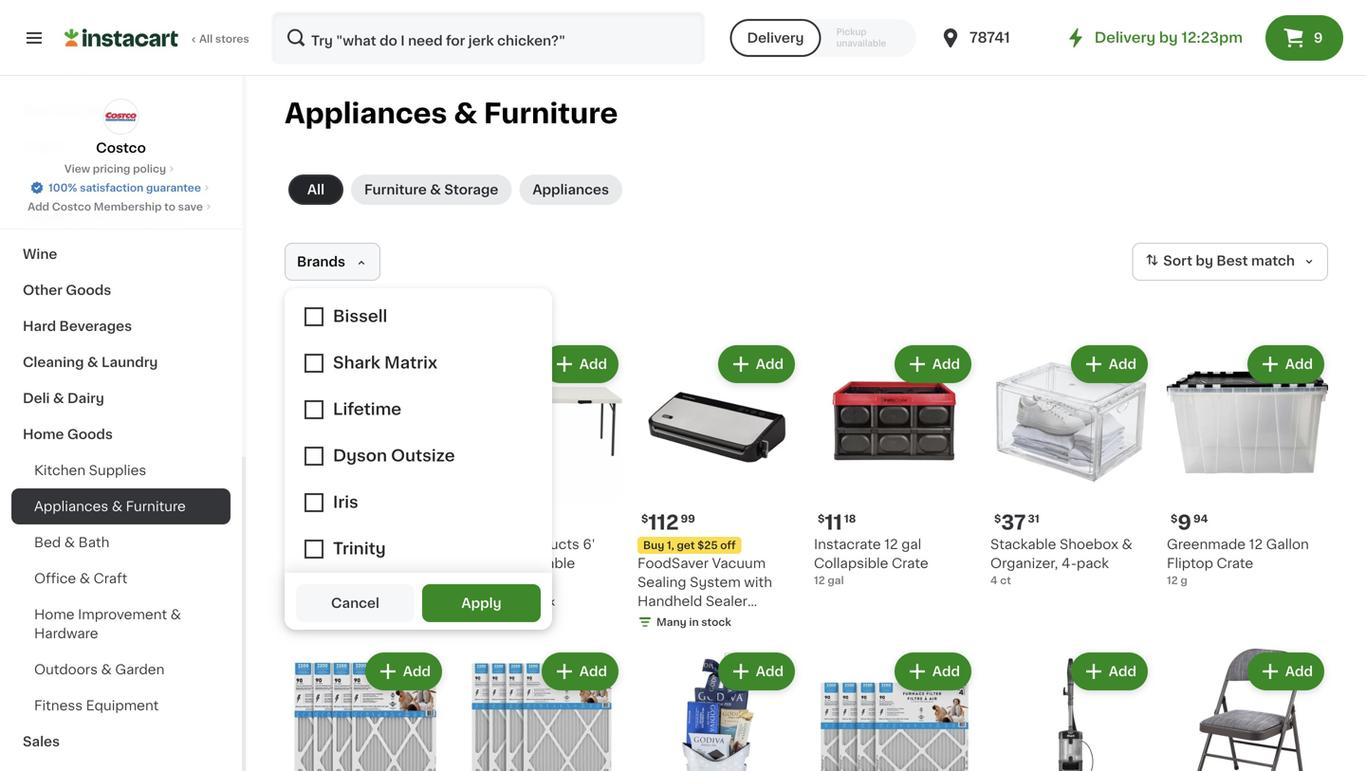 Task type: vqa. For each thing, say whether or not it's contained in the screenshot.
orders.
no



Task type: describe. For each thing, give the bounding box(es) containing it.
pack
[[1077, 557, 1110, 571]]

appliances link
[[520, 175, 623, 205]]

$ for 37
[[995, 514, 1002, 524]]

garden
[[115, 664, 165, 677]]

kitchen supplies
[[34, 464, 146, 477]]

4-
[[1062, 557, 1077, 571]]

fliptop
[[1168, 557, 1214, 571]]

& inside stackable shoebox & organizer, 4-pack 4 ct
[[1123, 538, 1133, 552]]

0 vertical spatial 27
[[343, 557, 359, 571]]

by for delivery
[[1160, 31, 1179, 45]]

cancel
[[331, 597, 380, 610]]

wine link
[[11, 236, 231, 272]]

other goods
[[23, 284, 111, 297]]

all for all
[[308, 183, 325, 197]]

$ for 11
[[818, 514, 825, 524]]

save
[[178, 202, 203, 212]]

6'
[[583, 538, 596, 552]]

sales link
[[11, 724, 231, 760]]

12:23pm
[[1182, 31, 1244, 45]]

instacart logo image
[[65, 27, 178, 49]]

add costco membership to save link
[[28, 199, 214, 215]]

half
[[509, 557, 537, 571]]

home improvement & hardware
[[34, 609, 181, 641]]

care
[[149, 212, 182, 225]]

deli & dairy
[[23, 392, 104, 405]]

furniture & storage
[[365, 183, 499, 197]]

guarantee
[[146, 183, 201, 193]]

1 11 from the left
[[296, 513, 313, 533]]

membership
[[94, 202, 162, 212]]

hardware
[[34, 627, 98, 641]]

health & personal care link
[[11, 200, 231, 236]]

0 vertical spatial appliances
[[285, 100, 448, 127]]

get
[[677, 541, 695, 551]]

2 11 from the left
[[825, 513, 843, 533]]

office
[[34, 572, 76, 586]]

appliances & furniture link
[[11, 489, 231, 525]]

buy
[[644, 541, 665, 551]]

Best match Sort by field
[[1133, 243, 1329, 281]]

instacrate
[[815, 538, 882, 552]]

other goods link
[[11, 272, 231, 309]]

foodsaver
[[638, 557, 709, 571]]

bed & bath link
[[11, 525, 231, 561]]

apply button
[[422, 585, 541, 623]]

health & personal care
[[23, 212, 182, 225]]

1 vertical spatial appliances
[[533, 183, 609, 197]]

pricing
[[93, 164, 130, 174]]

2 horizontal spatial furniture
[[484, 100, 618, 127]]

product group containing 112
[[638, 342, 799, 634]]

0 vertical spatial appliances & furniture
[[285, 100, 618, 127]]

appliances & furniture inside appliances & furniture link
[[34, 500, 186, 514]]

apply
[[462, 597, 502, 610]]

all for all stores
[[199, 34, 213, 44]]

9 inside product group
[[1178, 513, 1192, 533]]

craft
[[94, 572, 128, 586]]

$ 37 31
[[995, 513, 1040, 533]]

sort
[[1164, 255, 1193, 268]]

costco link
[[96, 99, 146, 158]]

cleaning & laundry link
[[11, 345, 231, 381]]

1 horizontal spatial furniture
[[365, 183, 427, 197]]

greenmade for crate
[[1168, 538, 1247, 552]]

12 left gallon
[[1250, 538, 1264, 552]]

delivery for delivery
[[748, 31, 805, 45]]

deli & dairy link
[[11, 381, 231, 417]]

black
[[285, 576, 321, 590]]

vacuum
[[713, 557, 766, 571]]

99
[[681, 514, 696, 524]]

gallon
[[1267, 538, 1310, 552]]

foodsaver vacuum sealing system with handheld sealer attachment
[[638, 557, 773, 627]]

hard beverages
[[23, 320, 132, 333]]

cleaning
[[23, 356, 84, 369]]

crate for 9
[[1217, 557, 1254, 571]]

hard
[[23, 320, 56, 333]]

many for lifetime products 6' fold in half table
[[480, 597, 510, 608]]

sealer
[[706, 595, 748, 609]]

home for home goods
[[23, 428, 64, 441]]

outdoors & garden link
[[11, 652, 231, 688]]

& inside home improvement & hardware
[[171, 609, 181, 622]]

home goods link
[[11, 417, 231, 453]]

best match
[[1217, 255, 1296, 268]]

best
[[1217, 255, 1249, 268]]

fitness
[[34, 700, 83, 713]]

goods for paper goods
[[66, 176, 112, 189]]

beer & cider link
[[11, 92, 231, 128]]

delivery button
[[730, 19, 822, 57]]

storage inside the greenmade storage bin with lid, 27 gallon, black and yellow box, pack, 27 gal
[[367, 538, 419, 552]]

0 vertical spatial storage
[[445, 183, 499, 197]]

improvement
[[78, 609, 167, 622]]

greenmade for lid,
[[285, 538, 364, 552]]

cancel button
[[296, 585, 415, 623]]

brands button
[[285, 243, 381, 281]]

electronics link
[[11, 56, 231, 92]]

shoebox
[[1060, 538, 1119, 552]]

outdoors
[[34, 664, 98, 677]]

gal inside the greenmade storage bin with lid, 27 gallon, black and yellow box, pack, 27 gal
[[358, 595, 374, 605]]

1 vertical spatial costco
[[52, 202, 91, 212]]

100%
[[49, 183, 77, 193]]

dairy
[[67, 392, 104, 405]]

instacrate 12 gal collapsible crate 12 gal
[[815, 538, 929, 586]]

costco logo image
[[103, 99, 139, 135]]

outdoors & garden
[[34, 664, 165, 677]]

in for greenmade storage bin with lid, 27 gallon, black and yellow
[[336, 614, 346, 624]]

yellow
[[353, 576, 395, 590]]

fitness equipment link
[[11, 688, 231, 724]]

100% satisfaction guarantee button
[[30, 177, 213, 196]]

9 inside "button"
[[1315, 31, 1324, 45]]

g
[[1181, 576, 1188, 586]]

home improvement & hardware link
[[11, 597, 231, 652]]

by for sort
[[1197, 255, 1214, 268]]

0 horizontal spatial appliances
[[34, 500, 108, 514]]

many in stock for lifetime products 6' fold in half table
[[480, 597, 555, 608]]



Task type: locate. For each thing, give the bounding box(es) containing it.
$ for 9
[[1171, 514, 1178, 524]]

$
[[642, 514, 649, 524], [818, 514, 825, 524], [995, 514, 1002, 524], [1171, 514, 1178, 524]]

collapsible
[[815, 557, 889, 571]]

greenmade storage bin with lid, 27 gallon, black and yellow box, pack, 27 gal
[[285, 538, 444, 605]]

crate for 11
[[892, 557, 929, 571]]

2 horizontal spatial many
[[657, 618, 687, 628]]

deli
[[23, 392, 50, 405]]

$ inside $ 37 31
[[995, 514, 1002, 524]]

delivery by 12:23pm link
[[1065, 27, 1244, 49]]

$ for 112
[[642, 514, 649, 524]]

many in stock
[[480, 597, 555, 608], [304, 614, 379, 624], [657, 618, 732, 628]]

stock down (47)
[[525, 597, 555, 608]]

1 horizontal spatial with
[[745, 576, 773, 590]]

1 horizontal spatial delivery
[[1095, 31, 1156, 45]]

18 inside the 11 18
[[315, 514, 327, 524]]

crate inside greenmade 12 gallon fliptop crate 12 g
[[1217, 557, 1254, 571]]

furniture & storage link
[[351, 175, 512, 205]]

all inside "link"
[[199, 34, 213, 44]]

$ inside $ 9 94
[[1171, 514, 1178, 524]]

0 vertical spatial all
[[199, 34, 213, 44]]

in
[[494, 557, 506, 571]]

many in stock down (47)
[[480, 597, 555, 608]]

None search field
[[272, 11, 706, 65]]

$ up the buy at left bottom
[[642, 514, 649, 524]]

4
[[991, 576, 998, 586]]

view pricing policy link
[[64, 161, 178, 177]]

storage
[[445, 183, 499, 197], [367, 538, 419, 552]]

0 vertical spatial furniture
[[484, 100, 618, 127]]

0 horizontal spatial many in stock
[[304, 614, 379, 624]]

paper goods
[[23, 176, 112, 189]]

crate right fliptop
[[1217, 557, 1254, 571]]

1 18 from the left
[[315, 514, 327, 524]]

paper
[[23, 176, 63, 189]]

1 horizontal spatial greenmade
[[1168, 538, 1247, 552]]

0 horizontal spatial 9
[[1178, 513, 1192, 533]]

electronics
[[23, 67, 100, 81]]

0 horizontal spatial crate
[[892, 557, 929, 571]]

all stores link
[[65, 11, 251, 65]]

cider
[[73, 103, 110, 117]]

crate right 'collapsible'
[[892, 557, 929, 571]]

liquor link
[[11, 128, 231, 164]]

gal
[[902, 538, 922, 552], [828, 576, 844, 586], [358, 595, 374, 605]]

sealing
[[638, 576, 687, 590]]

policy
[[133, 164, 166, 174]]

greenmade 12 gallon fliptop crate 12 g
[[1168, 538, 1310, 586]]

stock down cancel
[[349, 614, 379, 624]]

office & craft
[[34, 572, 128, 586]]

$ left 31
[[995, 514, 1002, 524]]

attachment
[[638, 614, 717, 627]]

all left stores
[[199, 34, 213, 44]]

furniture down kitchen supplies link
[[126, 500, 186, 514]]

1 greenmade from the left
[[285, 538, 364, 552]]

78741
[[970, 31, 1011, 45]]

delivery for delivery by 12:23pm
[[1095, 31, 1156, 45]]

2 18 from the left
[[845, 514, 857, 524]]

goods for other goods
[[66, 284, 111, 297]]

by inside delivery by 12:23pm link
[[1160, 31, 1179, 45]]

home up hardware
[[34, 609, 75, 622]]

sort by
[[1164, 255, 1214, 268]]

goods down view
[[66, 176, 112, 189]]

with inside the greenmade storage bin with lid, 27 gallon, black and yellow box, pack, 27 gal
[[285, 557, 313, 571]]

0 horizontal spatial stock
[[349, 614, 379, 624]]

liquor
[[23, 140, 67, 153]]

1 vertical spatial all
[[308, 183, 325, 197]]

costco down 100%
[[52, 202, 91, 212]]

appliances & furniture up furniture & storage link
[[285, 100, 618, 127]]

greenmade inside the greenmade storage bin with lid, 27 gallon, black and yellow box, pack, 27 gal
[[285, 538, 364, 552]]

pack,
[[311, 595, 340, 605]]

0 horizontal spatial costco
[[52, 202, 91, 212]]

home for home improvement & hardware
[[34, 609, 75, 622]]

stock down the sealer
[[702, 618, 732, 628]]

112
[[649, 513, 679, 533]]

2 vertical spatial appliances
[[34, 500, 108, 514]]

in inside product group
[[690, 618, 699, 628]]

18 inside $ 11 18
[[845, 514, 857, 524]]

with down vacuum
[[745, 576, 773, 590]]

gal right instacrate
[[902, 538, 922, 552]]

1 vertical spatial 27
[[343, 595, 355, 605]]

appliances & furniture down the supplies
[[34, 500, 186, 514]]

1 horizontal spatial 11
[[825, 513, 843, 533]]

18 up lid,
[[315, 514, 327, 524]]

1 horizontal spatial 18
[[845, 514, 857, 524]]

stock for greenmade storage bin with lid, 27 gallon, black and yellow
[[349, 614, 379, 624]]

stores
[[215, 34, 249, 44]]

1 horizontal spatial appliances & furniture
[[285, 100, 618, 127]]

0 vertical spatial goods
[[66, 176, 112, 189]]

78741 button
[[940, 11, 1054, 65]]

1 horizontal spatial costco
[[96, 141, 146, 155]]

0 horizontal spatial in
[[336, 614, 346, 624]]

gallon,
[[362, 557, 409, 571]]

2 vertical spatial gal
[[358, 595, 374, 605]]

ct
[[1001, 576, 1012, 586]]

goods up 'kitchen supplies'
[[67, 428, 113, 441]]

0 horizontal spatial furniture
[[126, 500, 186, 514]]

goods up beverages
[[66, 284, 111, 297]]

match
[[1252, 255, 1296, 268]]

0 vertical spatial costco
[[96, 141, 146, 155]]

stackable shoebox & organizer, 4-pack 4 ct
[[991, 538, 1133, 586]]

$ 11 18
[[818, 513, 857, 533]]

office & craft link
[[11, 561, 231, 597]]

many in stock for greenmade storage bin with lid, 27 gallon, black and yellow
[[304, 614, 379, 624]]

many
[[480, 597, 510, 608], [304, 614, 334, 624], [657, 618, 687, 628]]

add
[[28, 202, 49, 212], [403, 358, 431, 371], [580, 358, 608, 371], [756, 358, 784, 371], [933, 358, 961, 371], [1110, 358, 1137, 371], [1286, 358, 1314, 371], [403, 665, 431, 679], [580, 665, 608, 679], [756, 665, 784, 679], [933, 665, 961, 679], [1110, 665, 1137, 679], [1286, 665, 1314, 679]]

0 horizontal spatial storage
[[367, 538, 419, 552]]

organizer,
[[991, 557, 1059, 571]]

27 down and
[[343, 595, 355, 605]]

bed & bath
[[34, 536, 110, 550]]

many in stock down cancel
[[304, 614, 379, 624]]

0 horizontal spatial appliances & furniture
[[34, 500, 186, 514]]

18 up instacrate
[[845, 514, 857, 524]]

4 $ from the left
[[1171, 514, 1178, 524]]

1,
[[667, 541, 675, 551]]

products
[[519, 538, 580, 552]]

9 button
[[1266, 15, 1344, 61]]

health
[[23, 212, 68, 225]]

with up black
[[285, 557, 313, 571]]

stock for lifetime products 6' fold in half table
[[525, 597, 555, 608]]

satisfaction
[[80, 183, 144, 193]]

hard beverages link
[[11, 309, 231, 345]]

1 horizontal spatial appliances
[[285, 100, 448, 127]]

$72.99 element
[[461, 511, 623, 535]]

1 horizontal spatial crate
[[1217, 557, 1254, 571]]

delivery inside delivery by 12:23pm link
[[1095, 31, 1156, 45]]

2 vertical spatial furniture
[[126, 500, 186, 514]]

fold
[[461, 557, 490, 571]]

1 horizontal spatial gal
[[828, 576, 844, 586]]

delivery inside the delivery button
[[748, 31, 805, 45]]

1 horizontal spatial all
[[308, 183, 325, 197]]

0 horizontal spatial all
[[199, 34, 213, 44]]

0 horizontal spatial delivery
[[748, 31, 805, 45]]

by inside best match sort by field
[[1197, 255, 1214, 268]]

37
[[1002, 513, 1027, 533]]

lid,
[[316, 557, 340, 571]]

0 horizontal spatial by
[[1160, 31, 1179, 45]]

all up brands at the top of the page
[[308, 183, 325, 197]]

0 vertical spatial by
[[1160, 31, 1179, 45]]

3 $ from the left
[[995, 514, 1002, 524]]

all stores
[[199, 34, 249, 44]]

furniture up appliances link
[[484, 100, 618, 127]]

bath
[[78, 536, 110, 550]]

cleaning & laundry
[[23, 356, 158, 369]]

stock
[[525, 597, 555, 608], [349, 614, 379, 624], [702, 618, 732, 628]]

12 down 'collapsible'
[[815, 576, 826, 586]]

2 crate from the left
[[1217, 557, 1254, 571]]

1 horizontal spatial stock
[[525, 597, 555, 608]]

0 horizontal spatial 11
[[296, 513, 313, 533]]

supplies
[[89, 464, 146, 477]]

greenmade inside greenmade 12 gallon fliptop crate 12 g
[[1168, 538, 1247, 552]]

12 left g
[[1168, 576, 1179, 586]]

and
[[325, 576, 350, 590]]

11 up black
[[296, 513, 313, 533]]

in for lifetime products 6' fold in half table
[[513, 597, 523, 608]]

2 horizontal spatial appliances
[[533, 183, 609, 197]]

11 18
[[296, 513, 327, 533]]

home down deli
[[23, 428, 64, 441]]

1 vertical spatial with
[[745, 576, 773, 590]]

1 vertical spatial home
[[34, 609, 75, 622]]

1 vertical spatial storage
[[367, 538, 419, 552]]

1 vertical spatial gal
[[828, 576, 844, 586]]

1 vertical spatial goods
[[66, 284, 111, 297]]

2 horizontal spatial in
[[690, 618, 699, 628]]

1 horizontal spatial in
[[513, 597, 523, 608]]

many in stock down handheld
[[657, 618, 732, 628]]

add button
[[367, 347, 440, 382], [544, 347, 617, 382], [720, 347, 794, 382], [897, 347, 970, 382], [1073, 347, 1147, 382], [1250, 347, 1323, 382], [367, 655, 440, 689], [544, 655, 617, 689], [720, 655, 794, 689], [897, 655, 970, 689], [1073, 655, 1147, 689], [1250, 655, 1323, 689]]

table
[[540, 557, 575, 571]]

1 horizontal spatial 9
[[1315, 31, 1324, 45]]

goods for home goods
[[67, 428, 113, 441]]

$ left 94
[[1171, 514, 1178, 524]]

product group containing 37
[[991, 342, 1152, 589]]

home
[[23, 428, 64, 441], [34, 609, 75, 622]]

beer & cider
[[23, 103, 110, 117]]

1 crate from the left
[[892, 557, 929, 571]]

personal
[[86, 212, 146, 225]]

2 vertical spatial goods
[[67, 428, 113, 441]]

0 horizontal spatial gal
[[358, 595, 374, 605]]

12
[[885, 538, 899, 552], [1250, 538, 1264, 552], [815, 576, 826, 586], [1168, 576, 1179, 586]]

other
[[23, 284, 63, 297]]

view
[[64, 164, 90, 174]]

12 right instacrate
[[885, 538, 899, 552]]

1 vertical spatial 9
[[1178, 513, 1192, 533]]

0 vertical spatial gal
[[902, 538, 922, 552]]

0 vertical spatial with
[[285, 557, 313, 571]]

paper goods link
[[11, 164, 231, 200]]

many down handheld
[[657, 618, 687, 628]]

$ inside $ 11 18
[[818, 514, 825, 524]]

gal down yellow
[[358, 595, 374, 605]]

11 up instacrate
[[825, 513, 843, 533]]

$ up instacrate
[[818, 514, 825, 524]]

2 $ from the left
[[818, 514, 825, 524]]

home inside home improvement & hardware
[[34, 609, 75, 622]]

$ inside $ 112 99
[[642, 514, 649, 524]]

100% satisfaction guarantee
[[49, 183, 201, 193]]

in down handheld
[[690, 618, 699, 628]]

with inside foodsaver vacuum sealing system with handheld sealer attachment
[[745, 576, 773, 590]]

11
[[296, 513, 313, 533], [825, 513, 843, 533]]

2 greenmade from the left
[[1168, 538, 1247, 552]]

product group containing 9
[[1168, 342, 1329, 589]]

27 right lid,
[[343, 557, 359, 571]]

by
[[1160, 31, 1179, 45], [1197, 255, 1214, 268]]

add costco membership to save
[[28, 202, 203, 212]]

costco up view pricing policy link
[[96, 141, 146, 155]]

service type group
[[730, 19, 917, 57]]

0 vertical spatial 9
[[1315, 31, 1324, 45]]

gal down 'collapsible'
[[828, 576, 844, 586]]

kitchen
[[34, 464, 86, 477]]

in right apply
[[513, 597, 523, 608]]

1 horizontal spatial many in stock
[[480, 597, 555, 608]]

1 $ from the left
[[642, 514, 649, 524]]

furniture right all link
[[365, 183, 427, 197]]

2 horizontal spatial many in stock
[[657, 618, 732, 628]]

many for greenmade storage bin with lid, 27 gallon, black and yellow
[[304, 614, 334, 624]]

0 vertical spatial home
[[23, 428, 64, 441]]

1 vertical spatial appliances & furniture
[[34, 500, 186, 514]]

1 horizontal spatial many
[[480, 597, 510, 608]]

crate inside instacrate 12 gal collapsible crate 12 gal
[[892, 557, 929, 571]]

appliances
[[285, 100, 448, 127], [533, 183, 609, 197], [34, 500, 108, 514]]

many down pack,
[[304, 614, 334, 624]]

2 horizontal spatial stock
[[702, 618, 732, 628]]

1 vertical spatial furniture
[[365, 183, 427, 197]]

0 horizontal spatial greenmade
[[285, 538, 364, 552]]

1 horizontal spatial storage
[[445, 183, 499, 197]]

in down cancel
[[336, 614, 346, 624]]

fitness equipment
[[34, 700, 159, 713]]

many down in
[[480, 597, 510, 608]]

bin
[[423, 538, 444, 552]]

0 horizontal spatial 18
[[315, 514, 327, 524]]

delivery by 12:23pm
[[1095, 31, 1244, 45]]

2 horizontal spatial gal
[[902, 538, 922, 552]]

Search field
[[273, 13, 704, 63]]

by right sort
[[1197, 255, 1214, 268]]

27
[[343, 557, 359, 571], [343, 595, 355, 605]]

many inside product group
[[657, 618, 687, 628]]

sales
[[23, 736, 60, 749]]

greenmade up lid,
[[285, 538, 364, 552]]

(47)
[[532, 578, 552, 589]]

1 horizontal spatial by
[[1197, 255, 1214, 268]]

wine
[[23, 248, 57, 261]]

0 horizontal spatial many
[[304, 614, 334, 624]]

product group
[[285, 342, 446, 630], [461, 342, 623, 614], [638, 342, 799, 634], [815, 342, 976, 589], [991, 342, 1152, 589], [1168, 342, 1329, 589], [285, 649, 446, 772], [461, 649, 623, 772], [638, 649, 799, 772], [815, 649, 976, 772], [991, 649, 1152, 772], [1168, 649, 1329, 772]]

greenmade up fliptop
[[1168, 538, 1247, 552]]

by left '12:23pm' at the top right of page
[[1160, 31, 1179, 45]]

0 horizontal spatial with
[[285, 557, 313, 571]]

1 vertical spatial by
[[1197, 255, 1214, 268]]



